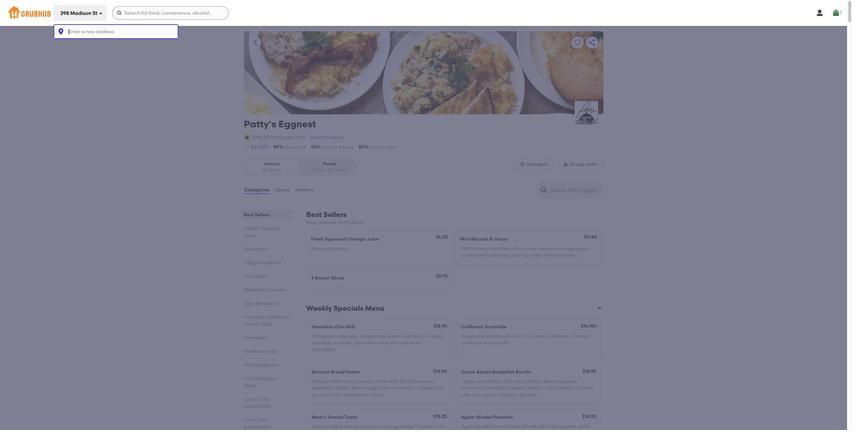 Task type: vqa. For each thing, say whether or not it's contained in the screenshot.
Main Navigation "navigation"
yes



Task type: describe. For each thing, give the bounding box(es) containing it.
on
[[337, 220, 343, 226]]

french inside pancakes, waffles & french toast
[[244, 322, 259, 328]]

bacon
[[315, 276, 330, 281]]

reviews
[[295, 187, 314, 193]]

$15.25
[[433, 414, 447, 420]]

4 eggs scrambled with carne asada, green peppers, onions and cheddar cheese, rolled in a flour tortilla. served with sour cream and pico de gallo.
[[461, 379, 593, 398]]

mi
[[318, 168, 323, 172]]

browns.
[[561, 253, 578, 259]]

group order
[[570, 162, 598, 167]]

sellers for best sellers
[[255, 212, 270, 218]]

min inside the delivery 35–50 min
[[275, 168, 282, 172]]

gravy,
[[577, 246, 590, 252]]

bread
[[331, 370, 345, 375]]

eggs benedicts tab
[[244, 301, 290, 308]]

good food
[[285, 145, 305, 150]]

3 egg breakfasts tab
[[244, 260, 290, 267]]

1 vertical spatial topped
[[417, 386, 434, 392]]

topped with our own sauce made with sliced bananas, sauteed in butter, brown sugar and cinnamon. topped with our own fresh devonshire cream.
[[312, 379, 445, 398]]

juice
[[367, 237, 379, 242]]

avocado.
[[488, 341, 510, 346]]

patty's eggnest
[[244, 118, 316, 130]]

with inside 1 fluffy biscuit smothered in savory country sausage gravy, served with 1 fresh egg and 1/2 order of hash browns.
[[476, 253, 486, 259]]

order for group order
[[585, 162, 598, 167]]

california
[[461, 324, 484, 330]]

best for best sellers most ordered on grubhub
[[306, 211, 322, 219]]

cheddar inside 4 eggs scrambled with bacon, onions, tomatoes, cheddar cheese and avocado.
[[571, 334, 590, 339]]

food
[[297, 145, 305, 150]]

& for biscuits
[[490, 237, 493, 242]]

fresh inside apple strudel french toast served with fresh granny smith
[[548, 424, 559, 430]]

with inside sliced challah bread dipped in our egg batter. topped with
[[435, 424, 444, 430]]

pickup 7.1 mi • 20–30 min
[[313, 162, 347, 172]]

flour
[[549, 386, 559, 392]]

with down banana bread foster
[[330, 379, 339, 385]]

location
[[325, 135, 344, 140]]

devonshire
[[343, 393, 368, 398]]

topped inside sliced challah bread dipped in our egg batter. topped with
[[416, 424, 434, 430]]

kid's
[[244, 376, 254, 382]]

fresh inside topped with our own sauce made with sliced bananas, sauteed in butter, brown sugar and cinnamon. topped with our own fresh devonshire cream.
[[331, 393, 342, 398]]

brown
[[352, 386, 367, 392]]

$16.95 +
[[581, 324, 597, 329]]

cinnamon.
[[392, 386, 416, 392]]

tomatoes,
[[547, 334, 570, 339]]

menu for kid's breakfast menu "tab"
[[244, 383, 256, 389]]

svg image right st
[[99, 11, 103, 15]]

longganisa,
[[360, 334, 386, 339]]

1000 ne northgate way
[[252, 135, 306, 140]]

categories button
[[244, 178, 270, 202]]

$14.25
[[582, 414, 596, 420]]

and up sour
[[477, 386, 486, 392]]

search icon image
[[540, 186, 548, 194]]

and left pico
[[498, 393, 507, 398]]

biscuits
[[471, 237, 488, 242]]

country
[[538, 246, 555, 252]]

scrambled for avocado.
[[477, 334, 501, 339]]

people icon image
[[563, 162, 568, 168]]

bread
[[344, 424, 358, 430]]

weekly inside button
[[306, 304, 332, 313]]

green
[[544, 379, 557, 385]]

lunch for lunch hot sandwiches
[[244, 418, 258, 423]]

switch location button
[[309, 134, 344, 141]]

eggs for $14.50
[[465, 379, 476, 385]]

save this restaurant image
[[573, 39, 581, 47]]

on
[[322, 145, 328, 150]]

style.
[[321, 341, 333, 346]]

breakfast favorites
[[244, 288, 287, 293]]

pico
[[508, 393, 518, 398]]

3 egg breakfasts
[[244, 260, 281, 266]]

3 inside tab
[[244, 260, 247, 266]]

89
[[273, 144, 279, 150]]

lunch for lunch cold sandwiches
[[244, 397, 258, 403]]

california scramble
[[461, 324, 507, 330]]

1 horizontal spatial own
[[349, 379, 359, 385]]

eggs for $18.95
[[465, 334, 476, 339]]

asada,
[[527, 379, 543, 385]]

strudel
[[475, 424, 491, 430]]

cream
[[482, 393, 497, 398]]

1 horizontal spatial 1
[[487, 253, 489, 259]]

breakfast inside tab
[[244, 288, 265, 293]]

with inside 4 eggs scrambled with bacon, onions, tomatoes, cheddar cheese and avocado.
[[502, 334, 512, 339]]

weekly specials menu inside tab
[[244, 226, 280, 239]]

switch location
[[309, 135, 344, 140]]

weekly specials menu inside button
[[306, 304, 384, 313]]

with up cinnamon.
[[389, 379, 399, 385]]

reviews button
[[295, 178, 314, 202]]

any
[[312, 341, 320, 346]]

sausage,
[[339, 334, 359, 339]]

favorites
[[266, 288, 287, 293]]

banana
[[312, 370, 330, 375]]

egg inside sliced challah bread dipped in our egg batter. topped with
[[390, 424, 399, 430]]

non pasteurized
[[311, 246, 348, 252]]

subscription pass image
[[244, 135, 251, 140]]

eggs benedicts
[[244, 301, 278, 307]]

mini for mini biscuits & gravy
[[460, 237, 470, 242]]

our inside sliced challah bread dipped in our egg batter. topped with
[[382, 424, 389, 430]]

served inside 1 fluffy biscuit smothered in savory country sausage gravy, served with 1 fresh egg and 1/2 order of hash browns.
[[460, 253, 475, 259]]

svg image up enter a new address "search box"
[[117, 10, 122, 16]]

sides
[[266, 349, 278, 355]]

kid's breakfast menu
[[244, 376, 277, 389]]

grubhub
[[344, 220, 365, 226]]

lunch hot sandwiches tab
[[244, 417, 290, 431]]

served inside apple strudel french toast served with fresh granny smith
[[521, 424, 536, 430]]

patty's eggnest logo image
[[575, 101, 598, 124]]

1 vertical spatial french
[[328, 415, 343, 421]]

4 for 4 eggs scrambled with bacon, onions, tomatoes, cheddar cheese and avocado.
[[461, 334, 464, 339]]

with down the bananas,
[[435, 386, 445, 392]]

non
[[311, 246, 320, 252]]

cheddar inside 4 eggs scrambled with carne asada, green peppers, onions and cheddar cheese, rolled in a flour tortilla. served with sour cream and pico de gallo.
[[487, 386, 506, 392]]

egg
[[248, 260, 256, 266]]

svg image for 1
[[832, 9, 840, 17]]

lunch hot sandwiches
[[244, 418, 271, 430]]

onions
[[461, 386, 476, 392]]

sliced challah bread dipped in our egg batter. topped with
[[312, 424, 444, 431]]

breakfast favorites tab
[[244, 287, 290, 294]]

4 bacon slices
[[311, 276, 344, 281]]

eggnest
[[279, 118, 316, 130]]

way
[[296, 135, 306, 140]]

rolled
[[526, 386, 539, 392]]

carne
[[461, 370, 475, 375]]

about button
[[275, 178, 290, 202]]

toast inside pancakes, waffles & french toast
[[260, 322, 273, 328]]

fluffy
[[463, 246, 474, 252]]

0 horizontal spatial own
[[320, 393, 330, 398]]

sandwiches for hot
[[244, 425, 271, 430]]

apple for apple strudel pandora
[[461, 415, 475, 421]]

with up cheese,
[[502, 379, 512, 385]]

in inside 1 fluffy biscuit smothered in savory country sausage gravy, served with 1 fresh egg and 1/2 order of hash browns.
[[517, 246, 521, 252]]

1 for 1
[[840, 10, 842, 16]]

ne
[[264, 135, 270, 140]]

served
[[577, 386, 593, 392]]

eggs inside portuguese sausage, longganisa, spam and bacon. 3 eggs any style. includes hawaiian sweet roll and fresh pineapple.
[[432, 334, 443, 339]]

pineapple.
[[312, 347, 336, 353]]

Search for food, convenience, alcohol... search field
[[112, 6, 229, 20]]

1 vertical spatial breakfasts
[[254, 363, 278, 368]]

carne
[[513, 379, 526, 385]]

sauce
[[360, 379, 373, 385]]

omelettes tab
[[244, 335, 290, 342]]

4 eggs scrambled with bacon, onions, tomatoes, cheddar cheese and avocado.
[[461, 334, 590, 346]]

smith
[[577, 424, 590, 430]]

squeezed
[[324, 237, 347, 242]]

breakfast sides tab
[[244, 349, 290, 356]]

4 for 4 bacon slices
[[311, 276, 314, 281]]

schedule button
[[514, 159, 553, 171]]

$14.50
[[433, 369, 447, 375]]

northgate
[[271, 135, 294, 140]]

scrambled for cheddar
[[477, 379, 501, 385]]



Task type: locate. For each thing, give the bounding box(es) containing it.
toast down waffles
[[260, 322, 273, 328]]

topped
[[312, 379, 329, 385], [417, 386, 434, 392], [416, 424, 434, 430]]

menu inside tab
[[244, 233, 256, 239]]

0 vertical spatial egg
[[502, 253, 511, 259]]

switch
[[309, 135, 324, 140]]

scrambled inside 4 eggs scrambled with bacon, onions, tomatoes, cheddar cheese and avocado.
[[477, 334, 501, 339]]

0 horizontal spatial sellers
[[255, 212, 270, 218]]

0 vertical spatial our
[[341, 379, 348, 385]]

0 vertical spatial sandwiches
[[244, 404, 271, 410]]

our down sauteed at the bottom left of page
[[312, 393, 319, 398]]

1 vertical spatial cheddar
[[487, 386, 506, 392]]

1 horizontal spatial mini
[[460, 237, 470, 242]]

1/2
[[522, 253, 529, 259]]

4 for 4 eggs scrambled with carne asada, green peppers, onions and cheddar cheese, rolled in a flour tortilla. served with sour cream and pico de gallo.
[[461, 379, 464, 385]]

1 horizontal spatial hawaiian
[[354, 341, 375, 346]]

0 horizontal spatial egg
[[390, 424, 399, 430]]

0 horizontal spatial specials
[[261, 226, 280, 232]]

0 horizontal spatial cheddar
[[487, 386, 506, 392]]

1 horizontal spatial toast
[[344, 415, 357, 421]]

and inside 1 fluffy biscuit smothered in savory country sausage gravy, served with 1 fresh egg and 1/2 order of hash browns.
[[512, 253, 521, 259]]

4 up cheese
[[461, 334, 464, 339]]

delivery
[[264, 162, 280, 167]]

lunch left cold
[[244, 397, 258, 403]]

with down onions
[[461, 393, 470, 398]]

and right roll
[[399, 341, 408, 346]]

0 vertical spatial apple
[[461, 415, 475, 421]]

and inside topped with our own sauce made with sliced bananas, sauteed in butter, brown sugar and cinnamon. topped with our own fresh devonshire cream.
[[382, 386, 391, 392]]

breakfast down the scrambles
[[244, 288, 265, 293]]

ordered
[[318, 220, 336, 226]]

breakfast inside the kid's breakfast menu
[[255, 376, 277, 382]]

sellers inside best sellers most ordered on grubhub
[[323, 211, 347, 219]]

0 horizontal spatial french
[[244, 322, 259, 328]]

hot
[[259, 418, 267, 423]]

$5.95
[[436, 274, 448, 279]]

option group containing delivery 35–50 min
[[244, 159, 358, 176]]

in right the dipped
[[377, 424, 381, 430]]

with down biscuit
[[476, 253, 486, 259]]

best for best sellers
[[244, 212, 254, 218]]

1 horizontal spatial best
[[306, 211, 322, 219]]

svg image
[[816, 9, 824, 17], [832, 9, 840, 17], [520, 162, 525, 168]]

0 horizontal spatial served
[[460, 253, 475, 259]]

toast
[[260, 322, 273, 328], [344, 415, 357, 421]]

french up challah
[[328, 415, 343, 421]]

slices
[[331, 276, 344, 281]]

1 horizontal spatial svg image
[[816, 9, 824, 17]]

weekly down best sellers
[[244, 226, 260, 232]]

•
[[324, 168, 326, 172]]

breakfast
[[244, 288, 265, 293], [244, 349, 265, 355], [492, 370, 514, 375], [255, 376, 277, 382]]

1 vertical spatial &
[[286, 315, 290, 321]]

waffles
[[268, 315, 285, 321]]

best sellers tab
[[244, 212, 290, 219]]

0 horizontal spatial mini
[[244, 363, 253, 368]]

sellers inside tab
[[255, 212, 270, 218]]

egg inside 1 fluffy biscuit smothered in savory country sausage gravy, served with 1 fresh egg and 1/2 order of hash browns.
[[502, 253, 511, 259]]

order right correct
[[386, 145, 396, 150]]

svg image inside the schedule button
[[520, 162, 525, 168]]

specials down best sellers tab
[[261, 226, 280, 232]]

2 apple from the top
[[461, 424, 474, 430]]

own down sauteed at the bottom left of page
[[320, 393, 330, 398]]

2 horizontal spatial 1
[[840, 10, 842, 16]]

4 inside 4 eggs scrambled with carne asada, green peppers, onions and cheddar cheese, rolled in a flour tortilla. served with sour cream and pico de gallo.
[[461, 379, 464, 385]]

85
[[359, 144, 364, 150]]

398 madison st
[[60, 10, 97, 16]]

0 vertical spatial &
[[490, 237, 493, 242]]

on time delivery
[[322, 145, 353, 150]]

Enter a new address search field
[[54, 24, 178, 39]]

batter.
[[400, 424, 415, 430]]

hawaiian up portuguese
[[312, 324, 334, 330]]

0 vertical spatial specials
[[261, 226, 280, 232]]

madison
[[70, 10, 91, 16]]

fresh inside portuguese sausage, longganisa, spam and bacon. 3 eggs any style. includes hawaiian sweet roll and fresh pineapple.
[[409, 341, 420, 346]]

scramble
[[485, 324, 507, 330]]

lunch
[[244, 397, 258, 403], [244, 418, 258, 423]]

breakfast down omelettes
[[244, 349, 265, 355]]

our up butter,
[[341, 379, 348, 385]]

cheddar down $16.95 +
[[571, 334, 590, 339]]

2 vertical spatial 4
[[461, 379, 464, 385]]

0 vertical spatial cheddar
[[571, 334, 590, 339]]

apple inside apple strudel french toast served with fresh granny smith
[[461, 424, 474, 430]]

fresh down bacon.
[[409, 341, 420, 346]]

option group
[[244, 159, 358, 176]]

pancakes,
[[244, 315, 267, 321]]

& for waffles
[[286, 315, 290, 321]]

2 min from the left
[[340, 168, 347, 172]]

menu inside the kid's breakfast menu
[[244, 383, 256, 389]]

0 vertical spatial 1
[[840, 10, 842, 16]]

1 horizontal spatial order
[[530, 253, 542, 259]]

1 vertical spatial sandwiches
[[244, 425, 271, 430]]

in left savory
[[517, 246, 521, 252]]

own up brown
[[349, 379, 359, 385]]

gravy
[[494, 237, 508, 242]]

1000
[[252, 135, 262, 140]]

0 horizontal spatial svg image
[[520, 162, 525, 168]]

mini
[[460, 237, 470, 242], [244, 363, 253, 368]]

1 horizontal spatial egg
[[502, 253, 511, 259]]

+
[[595, 324, 597, 329]]

made
[[375, 379, 388, 385]]

menu up longganisa,
[[365, 304, 384, 313]]

menu down kid's
[[244, 383, 256, 389]]

hawaiian
[[312, 324, 334, 330], [354, 341, 375, 346]]

own
[[349, 379, 359, 385], [320, 393, 330, 398]]

sandwiches inside tab
[[244, 425, 271, 430]]

2 lunch from the top
[[244, 418, 258, 423]]

in inside topped with our own sauce made with sliced bananas, sauteed in butter, brown sugar and cinnamon. topped with our own fresh devonshire cream.
[[331, 386, 335, 392]]

asada
[[476, 370, 491, 375]]

2 scrambled from the top
[[477, 379, 501, 385]]

1 vertical spatial 3
[[429, 334, 431, 339]]

1 vertical spatial order
[[585, 162, 598, 167]]

foster
[[346, 370, 360, 375]]

3 inside portuguese sausage, longganisa, spam and bacon. 3 eggs any style. includes hawaiian sweet roll and fresh pineapple.
[[429, 334, 431, 339]]

0 horizontal spatial 3
[[244, 260, 247, 266]]

fresh
[[490, 253, 501, 259], [409, 341, 420, 346], [331, 393, 342, 398], [548, 424, 559, 430]]

scrambled down the california scramble
[[477, 334, 501, 339]]

1 vertical spatial menu
[[365, 304, 384, 313]]

specials inside button
[[334, 304, 364, 313]]

in inside sliced challah bread dipped in our egg batter. topped with
[[377, 424, 381, 430]]

mini breakfasts
[[244, 363, 278, 368]]

breakfast up "carne" on the bottom
[[492, 370, 514, 375]]

egg left batter. at the bottom left
[[390, 424, 399, 430]]

challah
[[326, 424, 343, 430]]

2 vertical spatial french
[[492, 424, 507, 430]]

0 vertical spatial topped
[[312, 379, 329, 385]]

biscuit
[[475, 246, 490, 252]]

sliced
[[312, 424, 325, 430]]

1 horizontal spatial french
[[328, 415, 343, 421]]

order right group
[[585, 162, 598, 167]]

breakfasts
[[258, 260, 281, 266], [254, 363, 278, 368]]

2 sandwiches from the top
[[244, 425, 271, 430]]

2 horizontal spatial our
[[382, 424, 389, 430]]

in inside 4 eggs scrambled with carne asada, green peppers, onions and cheddar cheese, rolled in a flour tortilla. served with sour cream and pico de gallo.
[[540, 386, 544, 392]]

breakfast down the mini breakfasts tab at the left bottom of the page
[[255, 376, 277, 382]]

1 horizontal spatial min
[[340, 168, 347, 172]]

$11.50
[[584, 235, 597, 240]]

$16.95 for $16.95 +
[[581, 324, 595, 329]]

with up avocado.
[[502, 334, 512, 339]]

caret left icon image
[[251, 39, 259, 47]]

weekly specials menu down best sellers
[[244, 226, 280, 239]]

cheddar up cream
[[487, 386, 506, 392]]

menu
[[244, 233, 256, 239], [365, 304, 384, 313], [244, 383, 256, 389]]

topped right batter. at the bottom left
[[416, 424, 434, 430]]

0 horizontal spatial hawaiian
[[312, 324, 334, 330]]

(547)
[[258, 144, 269, 150]]

1 for 1 fluffy biscuit smothered in savory country sausage gravy, served with 1 fresh egg and 1/2 order of hash browns.
[[460, 246, 462, 252]]

0 horizontal spatial toast
[[260, 322, 273, 328]]

butter,
[[336, 386, 351, 392]]

0 horizontal spatial our
[[312, 393, 319, 398]]

sandwiches down cold
[[244, 404, 271, 410]]

2 vertical spatial order
[[530, 253, 542, 259]]

order for correct order
[[386, 145, 396, 150]]

2 vertical spatial 1
[[487, 253, 489, 259]]

menu inside button
[[365, 304, 384, 313]]

0 vertical spatial weekly specials menu
[[244, 226, 280, 239]]

398
[[60, 10, 69, 16]]

topped up sauteed at the bottom left of page
[[312, 379, 329, 385]]

svg image down 398
[[57, 28, 65, 36]]

4.6
[[250, 144, 257, 150]]

1 min from the left
[[275, 168, 282, 172]]

smothered
[[491, 246, 516, 252]]

0 vertical spatial served
[[460, 253, 475, 259]]

and right spam
[[402, 334, 411, 339]]

2 horizontal spatial french
[[492, 424, 507, 430]]

Search Patty's Eggnest search field
[[550, 187, 601, 194]]

2 horizontal spatial order
[[585, 162, 598, 167]]

1 horizontal spatial weekly
[[306, 304, 332, 313]]

1 vertical spatial mini
[[244, 363, 253, 368]]

and
[[512, 253, 521, 259], [402, 334, 411, 339], [399, 341, 408, 346], [478, 341, 487, 346], [382, 386, 391, 392], [477, 386, 486, 392], [498, 393, 507, 398]]

hash
[[549, 253, 560, 259]]

weekly inside tab
[[244, 226, 260, 232]]

eggs down $18.95 at the bottom of page
[[432, 334, 443, 339]]

with down the $15.25
[[435, 424, 444, 430]]

bananas,
[[414, 379, 435, 385]]

& right waffles
[[286, 315, 290, 321]]

pancakes, waffles & french toast
[[244, 315, 290, 328]]

menu for weekly specials menu tab at the left
[[244, 233, 256, 239]]

fresh
[[311, 237, 323, 242]]

breakfast sides
[[244, 349, 278, 355]]

scrambled
[[477, 334, 501, 339], [477, 379, 501, 385]]

sandwiches for cold
[[244, 404, 271, 410]]

0 vertical spatial mini
[[460, 237, 470, 242]]

1 vertical spatial toast
[[344, 415, 357, 421]]

1 apple from the top
[[461, 415, 475, 421]]

toast up bread at the bottom
[[344, 415, 357, 421]]

and down made
[[382, 386, 391, 392]]

best up most
[[306, 211, 322, 219]]

kid's breakfast menu tab
[[244, 376, 290, 390]]

scrambles
[[244, 274, 268, 280]]

hawaiian inside portuguese sausage, longganisa, spam and bacon. 3 eggs any style. includes hawaiian sweet roll and fresh pineapple.
[[354, 341, 375, 346]]

1 vertical spatial our
[[312, 393, 319, 398]]

0 vertical spatial french
[[244, 322, 259, 328]]

egg down smothered
[[502, 253, 511, 259]]

1 vertical spatial served
[[521, 424, 536, 430]]

french inside apple strudel french toast served with fresh granny smith
[[492, 424, 507, 430]]

delivery 35–50 min
[[262, 162, 282, 172]]

svg image
[[117, 10, 122, 16], [99, 11, 103, 15], [57, 28, 65, 36], [244, 144, 249, 149]]

1 horizontal spatial cheddar
[[571, 334, 590, 339]]

2 vertical spatial our
[[382, 424, 389, 430]]

3 left egg
[[244, 260, 247, 266]]

in left butter,
[[331, 386, 335, 392]]

lunch inside lunch cold sandwiches
[[244, 397, 258, 403]]

1 vertical spatial 4
[[461, 334, 464, 339]]

specials inside tab
[[261, 226, 280, 232]]

weekly specials menu up grill on the left bottom of page
[[306, 304, 384, 313]]

fresh inside 1 fluffy biscuit smothered in savory country sausage gravy, served with 1 fresh egg and 1/2 order of hash browns.
[[490, 253, 501, 259]]

1 vertical spatial specials
[[334, 304, 364, 313]]

fresh left granny
[[548, 424, 559, 430]]

1 vertical spatial own
[[320, 393, 330, 398]]

2 vertical spatial menu
[[244, 383, 256, 389]]

eggs inside 4 eggs scrambled with carne asada, green peppers, onions and cheddar cheese, rolled in a flour tortilla. served with sour cream and pico de gallo.
[[465, 379, 476, 385]]

weekly specials menu tab
[[244, 225, 290, 239]]

lunch cold sandwiches tab
[[244, 396, 290, 410]]

french down pandora
[[492, 424, 507, 430]]

1 scrambled from the top
[[477, 334, 501, 339]]

sellers for best sellers most ordered on grubhub
[[323, 211, 347, 219]]

weekly up "hawaiian ono grill" at left
[[306, 304, 332, 313]]

with inside apple strudel french toast served with fresh granny smith
[[537, 424, 547, 430]]

1 vertical spatial weekly specials menu
[[306, 304, 384, 313]]

sandwiches down hot
[[244, 425, 271, 430]]

specials up grill on the left bottom of page
[[334, 304, 364, 313]]

order down savory
[[530, 253, 542, 259]]

eggs inside 4 eggs scrambled with bacon, onions, tomatoes, cheddar cheese and avocado.
[[465, 334, 476, 339]]

correct order
[[370, 145, 396, 150]]

pasteurized
[[322, 246, 348, 252]]

fresh down butter,
[[331, 393, 342, 398]]

1 sandwiches from the top
[[244, 404, 271, 410]]

4 inside 4 eggs scrambled with bacon, onions, tomatoes, cheddar cheese and avocado.
[[461, 334, 464, 339]]

with left granny
[[537, 424, 547, 430]]

1 vertical spatial egg
[[390, 424, 399, 430]]

0 vertical spatial lunch
[[244, 397, 258, 403]]

and right cheese
[[478, 341, 487, 346]]

1 vertical spatial weekly
[[306, 304, 332, 313]]

1 horizontal spatial specials
[[334, 304, 364, 313]]

dipped
[[359, 424, 375, 430]]

order
[[386, 145, 396, 150], [585, 162, 598, 167], [530, 253, 542, 259]]

scrambled inside 4 eggs scrambled with carne asada, green peppers, onions and cheddar cheese, rolled in a flour tortilla. served with sour cream and pico de gallo.
[[477, 379, 501, 385]]

0 vertical spatial menu
[[244, 233, 256, 239]]

sellers up on
[[323, 211, 347, 219]]

best inside best sellers most ordered on grubhub
[[306, 211, 322, 219]]

french down the pancakes,
[[244, 322, 259, 328]]

min right 20–30
[[340, 168, 347, 172]]

sandwiches inside tab
[[244, 404, 271, 410]]

35–50
[[262, 168, 274, 172]]

served right toast
[[521, 424, 536, 430]]

0 vertical spatial 3
[[244, 260, 247, 266]]

0 horizontal spatial weekly specials menu
[[244, 226, 280, 239]]

0 horizontal spatial weekly
[[244, 226, 260, 232]]

categories
[[244, 187, 270, 193]]

mini biscuits & gravy
[[460, 237, 508, 242]]

pancakes, waffles & french toast tab
[[244, 314, 290, 328]]

grill
[[346, 324, 355, 330]]

1 vertical spatial scrambled
[[477, 379, 501, 385]]

orange
[[348, 237, 365, 242]]

0 vertical spatial toast
[[260, 322, 273, 328]]

4 up onions
[[461, 379, 464, 385]]

delivery
[[338, 145, 353, 150]]

pickup
[[323, 162, 337, 167]]

lunch inside lunch hot sandwiches
[[244, 418, 258, 423]]

$16.95 for $16.95
[[583, 369, 596, 375]]

0 horizontal spatial &
[[286, 315, 290, 321]]

lunch left hot
[[244, 418, 258, 423]]

1 horizontal spatial 3
[[429, 334, 431, 339]]

about
[[275, 187, 289, 193]]

svg image inside 1 button
[[832, 9, 840, 17]]

portuguese sausage, longganisa, spam and bacon. 3 eggs any style. includes hawaiian sweet roll and fresh pineapple.
[[312, 334, 443, 353]]

tortilla.
[[560, 386, 576, 392]]

topped down the bananas,
[[417, 386, 434, 392]]

banana bread foster
[[312, 370, 360, 375]]

mini for mini breakfasts
[[244, 363, 253, 368]]

main navigation navigation
[[0, 0, 852, 431]]

menu up beverages
[[244, 233, 256, 239]]

breakfasts up scrambles tab
[[258, 260, 281, 266]]

sellers up weekly specials menu tab at the left
[[255, 212, 270, 218]]

1 horizontal spatial served
[[521, 424, 536, 430]]

0 vertical spatial 4
[[311, 276, 314, 281]]

4 left bacon
[[311, 276, 314, 281]]

order inside button
[[585, 162, 598, 167]]

2 horizontal spatial svg image
[[832, 9, 840, 17]]

0 vertical spatial weekly
[[244, 226, 260, 232]]

beverages tab
[[244, 246, 290, 253]]

weekly
[[244, 226, 260, 232], [306, 304, 332, 313]]

1 lunch from the top
[[244, 397, 258, 403]]

1 horizontal spatial weekly specials menu
[[306, 304, 384, 313]]

mini up fluffy
[[460, 237, 470, 242]]

0 vertical spatial $16.95
[[581, 324, 595, 329]]

cheese,
[[507, 386, 525, 392]]

good
[[285, 145, 296, 150]]

and left 1/2 on the bottom right of page
[[512, 253, 521, 259]]

breakfasts down breakfast sides "tab"
[[254, 363, 278, 368]]

1 horizontal spatial our
[[341, 379, 348, 385]]

specials
[[261, 226, 280, 232], [334, 304, 364, 313]]

mini up kid's
[[244, 363, 253, 368]]

0 vertical spatial hawaiian
[[312, 324, 334, 330]]

group order button
[[557, 159, 603, 171]]

eggs up cheese
[[465, 334, 476, 339]]

& left gravy at the bottom right of the page
[[490, 237, 493, 242]]

0 vertical spatial scrambled
[[477, 334, 501, 339]]

1 vertical spatial hawaiian
[[354, 341, 375, 346]]

served
[[460, 253, 475, 259], [521, 424, 536, 430]]

0 vertical spatial breakfasts
[[258, 260, 281, 266]]

fresh down smothered
[[490, 253, 501, 259]]

min inside pickup 7.1 mi • 20–30 min
[[340, 168, 347, 172]]

scrambles tab
[[244, 273, 290, 280]]

mini inside tab
[[244, 363, 253, 368]]

apple for apple strudel french toast served with fresh granny smith
[[461, 424, 474, 430]]

scrambled down asada
[[477, 379, 501, 385]]

svg image for schedule
[[520, 162, 525, 168]]

best up weekly specials menu tab at the left
[[244, 212, 254, 218]]

order inside 1 fluffy biscuit smothered in savory country sausage gravy, served with 1 fresh egg and 1/2 order of hash browns.
[[530, 253, 542, 259]]

share icon image
[[588, 39, 596, 47]]

mini breakfasts tab
[[244, 362, 290, 369]]

best inside tab
[[244, 212, 254, 218]]

1 horizontal spatial sellers
[[323, 211, 347, 219]]

hawaiian down longganisa,
[[354, 341, 375, 346]]

and inside 4 eggs scrambled with bacon, onions, tomatoes, cheddar cheese and avocado.
[[478, 341, 487, 346]]

1 inside button
[[840, 10, 842, 16]]

& inside pancakes, waffles & french toast
[[286, 315, 290, 321]]

1 vertical spatial $16.95
[[583, 369, 596, 375]]

peppers,
[[558, 379, 578, 385]]

svg image left 4.6
[[244, 144, 249, 149]]

0 horizontal spatial 1
[[460, 246, 462, 252]]

0 horizontal spatial min
[[275, 168, 282, 172]]

min down delivery
[[275, 168, 282, 172]]

of
[[543, 253, 547, 259]]

best
[[306, 211, 322, 219], [244, 212, 254, 218]]

0 vertical spatial order
[[386, 145, 396, 150]]

served down fluffy
[[460, 253, 475, 259]]

1 horizontal spatial &
[[490, 237, 493, 242]]

1 vertical spatial apple
[[461, 424, 474, 430]]

0 vertical spatial own
[[349, 379, 359, 385]]

eggs up onions
[[465, 379, 476, 385]]

apple strudel french toast served with fresh granny smith
[[461, 424, 590, 431]]

3 right bacon.
[[429, 334, 431, 339]]

our right the dipped
[[382, 424, 389, 430]]

sauteed
[[312, 386, 330, 392]]

1 vertical spatial 1
[[460, 246, 462, 252]]

sour
[[471, 393, 481, 398]]

2 vertical spatial topped
[[416, 424, 434, 430]]

in left a
[[540, 386, 544, 392]]

0 horizontal spatial best
[[244, 212, 254, 218]]



